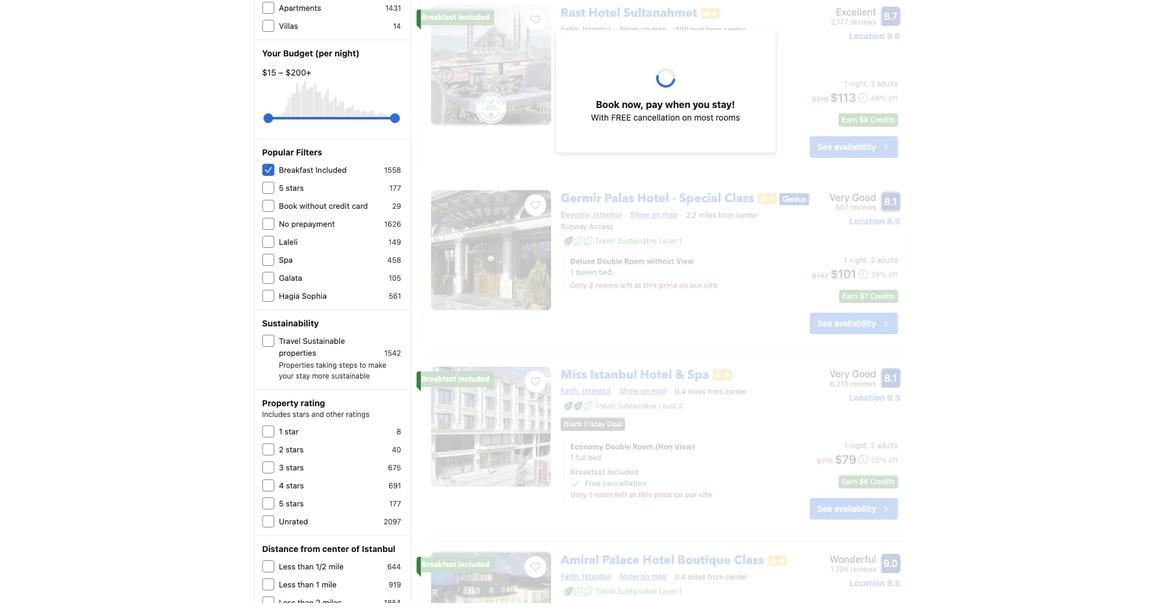 Task type: locate. For each thing, give the bounding box(es) containing it.
1 vertical spatial travel
[[595, 468, 615, 477]]

1 vertical spatial price
[[654, 545, 672, 554]]

hotel right rast
[[589, 433, 621, 449]]

travel for travel sustainable level 2
[[595, 468, 615, 477]]

1 breakfast included from the top
[[422, 255, 490, 264]]

1 vertical spatial breakfast included only 1 room left at this price on our site
[[570, 534, 712, 554]]

room
[[782, 90, 803, 100], [594, 359, 613, 368], [594, 545, 613, 554]]

0 vertical spatial this
[[638, 359, 652, 368]]

at for travel sustainable level 1
[[629, 359, 636, 368]]

1 right children
[[776, 90, 780, 100]]

2 vertical spatial our
[[685, 545, 697, 554]]

1 inside the robinson greg genius level 1
[[890, 23, 893, 32]]

search inside button
[[858, 88, 895, 102]]

excellent element for 8.7
[[831, 433, 876, 447]]

2 at from the top
[[629, 545, 636, 554]]

2 breakfast included only 1 room left at this price on our site from the top
[[570, 534, 712, 554]]

your left filters,
[[498, 205, 519, 216]]

0 vertical spatial see availability
[[817, 384, 876, 395]]

1 vertical spatial see availability link
[[810, 565, 898, 586]]

1 vertical spatial fatih,
[[561, 453, 581, 462]]

fatih, inside rast hotel sultanahmet fatih, istanbul
[[561, 453, 581, 462]]

level
[[870, 23, 888, 32], [659, 282, 677, 291], [659, 468, 677, 477]]

1 night , 2 adults up 72% in the right of the page
[[844, 322, 898, 331]]

nov left 25 on the right of the page
[[589, 90, 604, 100]]

travel sustainable level 2
[[595, 468, 683, 477]]

1 horizontal spatial ·
[[771, 90, 774, 100]]

this for 2
[[638, 545, 652, 554]]

1 off from the top
[[888, 336, 898, 345]]

1 reviews from the top
[[851, 260, 876, 269]]

1 1 night , 2 adults from the top
[[844, 322, 898, 331]]

1 down black friday deal. you're getting a reduced rate because this property is offering a discount when you book before nov 29, 2023 and stay before dec 31, 2024.. element
[[589, 359, 593, 368]]

off right 48%
[[888, 522, 898, 531]]

1 fatih, istanbul link from the top
[[561, 267, 667, 276]]

1 vertical spatial level
[[659, 282, 677, 291]]

0 vertical spatial 1 night , 2 adults
[[844, 322, 898, 331]]

marmara region link
[[323, 119, 378, 130]]

1 sustainable from the top
[[617, 282, 657, 291]]

1 left list on the right of page
[[701, 14, 705, 23]]

1 vertical spatial sustainable
[[617, 468, 657, 477]]

excellent element up location
[[831, 433, 876, 447]]

1 horizontal spatial hotel
[[589, 433, 621, 449]]

2 vertical spatial adults
[[877, 508, 898, 517]]

price
[[654, 359, 672, 368], [654, 545, 672, 554]]

adults left 0
[[698, 90, 723, 100]]

earn left $4
[[842, 358, 857, 367]]

earn $8 credits
[[842, 544, 895, 553]]

0 vertical spatial sustainable
[[617, 282, 657, 291]]

0 vertical spatial only
[[570, 359, 587, 368]]

see for earn $4 credits
[[817, 384, 832, 395]]

2 fatih, from the top
[[561, 453, 581, 462]]

1 earn from the top
[[842, 358, 857, 367]]

1 at from the top
[[629, 359, 636, 368]]

406
[[387, 536, 401, 545]]

1 vertical spatial left
[[615, 545, 627, 554]]

2 vertical spatial level
[[659, 468, 677, 477]]

fatih, istanbul link down hotel bronte on the top of page
[[561, 267, 667, 276]]

off for 48% off
[[888, 522, 898, 531]]

0 vertical spatial excellent element
[[830, 247, 876, 262]]

$218
[[812, 523, 829, 532]]

breakfast included only 1 room left at this price on our site
[[570, 348, 712, 368], [570, 534, 712, 554]]

night up $51
[[849, 322, 867, 331]]

your down filter
[[262, 265, 281, 276]]

reviews inside excellent 1,367 reviews
[[851, 260, 876, 269]]

2 breakfast included from the top
[[422, 441, 490, 450]]

0 horizontal spatial nov
[[526, 90, 541, 100]]

see availability for earn $8 credits
[[817, 570, 876, 580]]

see down the $181
[[817, 384, 832, 395]]

0 vertical spatial breakfast included only 1 room left at this price on our site
[[570, 348, 712, 368]]

price for 1
[[654, 359, 672, 368]]

2 excellent from the top
[[836, 435, 876, 446]]

1 excellent from the top
[[836, 249, 876, 260]]

0 vertical spatial off
[[888, 336, 898, 345]]

filter by:
[[259, 240, 300, 250]]

5 stars
[[279, 464, 304, 473]]

1 vertical spatial search
[[432, 119, 455, 128]]

excellent element left scored 8.8 element
[[830, 247, 876, 262]]

1 vertical spatial adults
[[877, 322, 898, 331]]

2 · from the left
[[771, 90, 774, 100]]

1 vertical spatial hotel
[[589, 433, 621, 449]]

1 horizontal spatial search
[[858, 88, 895, 102]]

this property is part of our preferred plus program. it's committed to providing outstanding service and excellent value. it'll pay us a higher commission if you make a booking. image
[[657, 250, 676, 261], [657, 250, 676, 261]]

2 sustainable from the top
[[617, 468, 657, 477]]

see down $218
[[817, 570, 832, 580]]

travel
[[595, 282, 615, 291], [595, 468, 615, 477]]

room inside button
[[782, 90, 803, 100]]

budget
[[283, 328, 313, 339]]

0 vertical spatial your
[[743, 16, 763, 27]]

filter
[[259, 240, 283, 250]]

see availability down $4
[[817, 384, 876, 395]]

filters up breakfast included
[[296, 427, 322, 438]]

, for 48% off
[[867, 508, 869, 517]]

· right children
[[771, 90, 774, 100]]

1 fatih, from the top
[[561, 267, 581, 276]]

excellent
[[836, 249, 876, 260], [836, 435, 876, 446]]

8.8
[[883, 253, 898, 264]]

our
[[743, 205, 758, 216], [685, 359, 697, 368], [685, 545, 697, 554]]

room right children
[[782, 90, 803, 100]]

1 vertical spatial earn
[[842, 544, 857, 553]]

reviews right 1,367
[[851, 260, 876, 269]]

1 this from the top
[[638, 359, 652, 368]]

istanbul right region
[[391, 119, 418, 128]]

1 see availability from the top
[[817, 384, 876, 395]]

1 vertical spatial at
[[629, 545, 636, 554]]

0 vertical spatial left
[[615, 359, 627, 368]]

credits right $8
[[870, 544, 895, 553]]

filters right previous
[[321, 265, 347, 276]]

list your property link
[[717, 7, 811, 36]]

1 vertical spatial this
[[638, 545, 652, 554]]

istanbul down hotel bronte on the top of page
[[583, 267, 611, 276]]

1 your from the top
[[262, 265, 281, 276]]

· left 0
[[725, 90, 727, 100]]

rast hotel sultanahmet image
[[431, 433, 551, 553]]

1 night , 2 adults up 48%
[[844, 508, 898, 517]]

see availability link down $4
[[810, 379, 898, 401]]

adults for 2
[[877, 508, 898, 517]]

0 horizontal spatial search
[[432, 119, 455, 128]]

excellent inside excellent 2,177 reviews
[[836, 435, 876, 446]]

properties
[[513, 140, 573, 156]]

hotel right +
[[434, 49, 455, 59]]

nov
[[526, 90, 541, 100], [589, 90, 604, 100]]

site for travel sustainable level 1
[[699, 359, 712, 368]]

0 vertical spatial adults
[[698, 90, 723, 100]]

book without credit card
[[279, 482, 368, 491]]

0 vertical spatial level
[[870, 23, 888, 32]]

164
[[389, 464, 401, 473]]

1 see availability link from the top
[[810, 379, 898, 401]]

2 see availability link from the top
[[810, 565, 898, 586]]

0 vertical spatial excellent
[[836, 249, 876, 260]]

1 vertical spatial reviews
[[851, 446, 876, 455]]

reviews
[[851, 260, 876, 269], [851, 446, 876, 455]]

2 , from the top
[[867, 508, 869, 517]]

reviews up location
[[851, 446, 876, 455]]

see availability
[[817, 384, 876, 395], [817, 570, 876, 580]]

1 see from the top
[[817, 384, 832, 395]]

2 down sultanahmet at the bottom of page
[[679, 468, 683, 477]]

black friday deal. you're getting a reduced rate because this property is offering a discount when you book before nov 29, 2023 and stay before dec 31, 2024.. element
[[561, 298, 625, 312]]

group
[[268, 389, 395, 408]]

0 vertical spatial site
[[699, 359, 712, 368]]

2 nov from the left
[[589, 90, 604, 100]]

0 vertical spatial earn
[[842, 358, 857, 367]]

$300+
[[286, 348, 312, 358]]

1 vertical spatial off
[[888, 522, 898, 531]]

0 horizontal spatial hotel
[[434, 49, 455, 59]]

1 site from the top
[[699, 359, 712, 368]]

book
[[279, 482, 297, 491]]

see availability down $8
[[817, 570, 876, 580]]

filters
[[321, 265, 347, 276], [296, 427, 322, 438]]

breakfast
[[422, 255, 456, 264], [570, 348, 605, 357], [422, 441, 456, 450], [279, 445, 313, 455], [570, 534, 605, 543]]

2 earn from the top
[[842, 544, 857, 553]]

see for earn $8 credits
[[817, 570, 832, 580]]

room down black friday deal. you're getting a reduced rate because this property is offering a discount when you book before nov 29, 2023 and stay before dec 31, 2024.. element
[[594, 359, 613, 368]]

$8
[[859, 544, 868, 553]]

sustainable for 1
[[617, 282, 657, 291]]

1
[[701, 14, 705, 23], [890, 23, 893, 32], [776, 90, 780, 100], [679, 282, 682, 291], [844, 322, 847, 331], [589, 359, 593, 368], [844, 508, 847, 517], [589, 545, 593, 554]]

left
[[615, 359, 627, 368], [615, 545, 627, 554]]

bed
[[279, 301, 293, 311]]

1 vertical spatial see availability
[[817, 570, 876, 580]]

Where are you going? field
[[278, 85, 460, 106]]

rentals
[[510, 49, 537, 59]]

0 vertical spatial availability
[[834, 384, 876, 395]]

your
[[262, 265, 281, 276], [262, 328, 281, 339]]

0 vertical spatial search
[[858, 88, 895, 102]]

found
[[576, 140, 611, 156]]

night for 72% off
[[849, 322, 867, 331]]

off
[[888, 336, 898, 345], [888, 522, 898, 531]]

card
[[352, 482, 368, 491]]

excellent left scored 8.8 element
[[836, 249, 876, 260]]

2 travel from the top
[[595, 468, 615, 477]]

fatih, istanbul link
[[561, 267, 667, 276], [561, 453, 667, 462]]

hotel
[[434, 49, 455, 59], [589, 433, 621, 449]]

1558
[[384, 446, 401, 455]]

2 reviews from the top
[[851, 446, 876, 455]]

2 credits from the top
[[870, 544, 895, 553]]

1 availability from the top
[[834, 384, 876, 395]]

based
[[453, 205, 482, 216]]

2 night from the top
[[849, 508, 867, 517]]

1 vertical spatial site
[[699, 545, 712, 554]]

earn left $8
[[842, 544, 857, 553]]

1 vertical spatial fatih, istanbul link
[[561, 453, 667, 462]]

istanbul down rast
[[583, 453, 611, 462]]

adults up 72% off
[[877, 322, 898, 331]]

2 vertical spatial istanbul
[[583, 453, 611, 462]]

breakfasts
[[311, 301, 349, 311]]

1 vertical spatial our
[[685, 359, 697, 368]]

fatih, istanbul link down rast hotel sultanahmet link
[[561, 453, 667, 462]]

2,177
[[831, 446, 849, 455]]

1 left from the top
[[615, 359, 627, 368]]

off right 72% in the right of the page
[[888, 336, 898, 345]]

1 vertical spatial night
[[849, 508, 867, 517]]

your up $10
[[262, 328, 281, 339]]

availability for $8
[[834, 570, 876, 580]]

2 vertical spatial room
[[594, 545, 613, 554]]

fatih, down rast
[[561, 453, 581, 462]]

left for travel sustainable level 2
[[615, 545, 627, 554]]

site
[[699, 359, 712, 368], [699, 545, 712, 554]]

1 horizontal spatial nov
[[589, 90, 604, 100]]

0 vertical spatial see
[[817, 384, 832, 395]]

0 horizontal spatial ·
[[725, 90, 727, 100]]

based on your filters, 78% of places to stay are unavailable on our site.
[[453, 205, 781, 216]]

2 1 night , 2 adults from the top
[[844, 508, 898, 517]]

credits right $4
[[870, 358, 895, 367]]

1 down greg
[[890, 23, 893, 32]]

1 vertical spatial see
[[817, 570, 832, 580]]

2 see from the top
[[817, 570, 832, 580]]

turkey link
[[287, 119, 310, 130]]

hotel inside rast hotel sultanahmet fatih, istanbul
[[589, 433, 621, 449]]

2 inside button
[[691, 90, 696, 100]]

booking.com image
[[259, 14, 346, 29]]

0 vertical spatial fatih,
[[561, 267, 581, 276]]

earn
[[842, 358, 857, 367], [842, 544, 857, 553]]

1 vertical spatial excellent
[[836, 435, 876, 446]]

night up $113
[[849, 508, 867, 517]]

sustainable down bronte
[[617, 282, 657, 291]]

availability down $8
[[834, 570, 876, 580]]

, up 'earn $8 credits'
[[867, 508, 869, 517]]

travel up black friday deal. you're getting a reduced rate because this property is offering a discount when you book before nov 29, 2023 and stay before dec 31, 2024.. element
[[595, 282, 615, 291]]

0 vertical spatial at
[[629, 359, 636, 368]]

sustainable for 2
[[617, 468, 657, 477]]

0 vertical spatial room
[[782, 90, 803, 100]]

off for 72% off
[[888, 336, 898, 345]]

earn for earn $4 credits
[[842, 358, 857, 367]]

availability
[[834, 384, 876, 395], [834, 570, 876, 580]]

1 nov from the left
[[526, 90, 541, 100]]

only for travel sustainable level 1
[[570, 359, 587, 368]]

1 vertical spatial 1 night , 2 adults
[[844, 508, 898, 517]]

places
[[590, 205, 620, 216]]

2 your from the top
[[262, 328, 281, 339]]

1 vertical spatial excellent element
[[831, 433, 876, 447]]

see availability link down $8
[[810, 565, 898, 586]]

adults up 48% off
[[877, 508, 898, 517]]

2 this from the top
[[638, 545, 652, 554]]

your right list on the right of page
[[743, 16, 763, 27]]

excellent up location
[[836, 435, 876, 446]]

0 vertical spatial ,
[[867, 322, 869, 331]]

travel up deal
[[595, 468, 615, 477]]

2 left from the top
[[615, 545, 627, 554]]

search results updated. istanbul: 1,558 properties found. applied filters: breakfast included. element
[[421, 140, 911, 157]]

(per
[[315, 328, 333, 339]]

sustainable down rast hotel sultanahmet fatih, istanbul
[[617, 468, 657, 477]]

·
[[725, 90, 727, 100], [771, 90, 774, 100]]

availability down $4
[[834, 384, 876, 395]]

, up the earn $4 credits
[[867, 322, 869, 331]]

2 left 0
[[691, 90, 696, 100]]

nov inside button
[[526, 90, 541, 100]]

scored 8.8 element
[[881, 249, 900, 268]]

see availability link
[[810, 379, 898, 401], [810, 565, 898, 586]]

2 site from the top
[[699, 545, 712, 554]]

breakfast included
[[422, 255, 490, 264], [422, 441, 490, 450]]

room down friday
[[594, 545, 613, 554]]

hotel bronte link
[[561, 243, 653, 264]]

our for travel sustainable level 1
[[685, 359, 697, 368]]

2 availability from the top
[[834, 570, 876, 580]]

24
[[544, 90, 554, 100]]

rast hotel sultanahmet fatih, istanbul
[[561, 433, 697, 462]]

2 see availability from the top
[[817, 570, 876, 580]]

1 night from the top
[[849, 322, 867, 331]]

0 vertical spatial price
[[654, 359, 672, 368]]

0 vertical spatial hotel
[[434, 49, 455, 59]]

1 , from the top
[[867, 322, 869, 331]]

1 vertical spatial your
[[262, 328, 281, 339]]

sophia
[[302, 572, 327, 581]]

rast
[[561, 433, 586, 449]]

1 vertical spatial breakfast included
[[422, 441, 490, 450]]

excellent inside excellent 1,367 reviews
[[836, 249, 876, 260]]

1 credits from the top
[[870, 358, 895, 367]]

1 vertical spatial filters
[[296, 427, 322, 438]]

2 price from the top
[[654, 545, 672, 554]]

0 vertical spatial credits
[[870, 358, 895, 367]]

1 vertical spatial credits
[[870, 544, 895, 553]]

1 night , 2 adults
[[844, 322, 898, 331], [844, 508, 898, 517]]

2 only from the top
[[570, 545, 587, 554]]

1 price from the top
[[654, 359, 672, 368]]

nov inside button
[[589, 90, 604, 100]]

2 fatih, istanbul link from the top
[[561, 453, 667, 462]]

0 vertical spatial reviews
[[851, 260, 876, 269]]

1 vertical spatial ,
[[867, 508, 869, 517]]

fatih,
[[561, 267, 581, 276], [561, 453, 581, 462]]

nov left 24
[[526, 90, 541, 100]]

this
[[638, 359, 652, 368], [638, 545, 652, 554]]

spa
[[279, 536, 293, 545]]

1 night , 2 adults for 48% off
[[844, 508, 898, 517]]

excellent element
[[830, 247, 876, 262], [831, 433, 876, 447]]

excellent element for 8.8
[[830, 247, 876, 262]]

reviews inside excellent 2,177 reviews
[[851, 446, 876, 455]]

1 vertical spatial availability
[[834, 570, 876, 580]]

bed and breakfasts
[[279, 301, 349, 311]]

2 off from the top
[[888, 522, 898, 531]]

0 vertical spatial breakfast included
[[422, 255, 490, 264]]

0 vertical spatial see availability link
[[810, 379, 898, 401]]

0 vertical spatial night
[[849, 322, 867, 331]]

flight + hotel link
[[376, 41, 465, 67]]

1 breakfast included only 1 room left at this price on our site from the top
[[570, 348, 712, 368]]

room for travel sustainable level 1
[[594, 359, 613, 368]]

$51
[[837, 333, 857, 347]]

0 vertical spatial your
[[262, 265, 281, 276]]

level inside the robinson greg genius level 1
[[870, 23, 888, 32]]

without
[[299, 482, 327, 491]]

your for your budget (per night)
[[262, 328, 281, 339]]

only for travel sustainable level 2
[[570, 545, 587, 554]]

hotel bronte image
[[431, 247, 551, 367]]

level for 1
[[659, 282, 677, 291]]

1 vertical spatial your
[[498, 205, 519, 216]]

1 only from the top
[[570, 359, 587, 368]]

map
[[342, 195, 359, 205]]

1 travel from the top
[[595, 282, 615, 291]]

fatih, down hotel
[[561, 267, 581, 276]]

1 vertical spatial room
[[594, 359, 613, 368]]

4
[[396, 482, 401, 491]]

0 vertical spatial fatih, istanbul link
[[561, 267, 667, 276]]

72%
[[871, 336, 886, 345]]

night
[[849, 322, 867, 331], [849, 508, 867, 517]]

0 vertical spatial travel
[[595, 282, 615, 291]]

1 vertical spatial only
[[570, 545, 587, 554]]



Task type: vqa. For each thing, say whether or not it's contained in the screenshot.
the reviews within Excellent 1,367 reviews
yes



Task type: describe. For each thing, give the bounding box(es) containing it.
$181 $51
[[819, 333, 857, 347]]

property
[[765, 16, 804, 27]]

2 up 72% in the right of the page
[[871, 322, 875, 331]]

1 horizontal spatial your
[[743, 16, 763, 27]]

958
[[387, 500, 401, 509]]

8.7
[[884, 439, 898, 450]]

flights link
[[310, 41, 373, 67]]

by:
[[285, 240, 300, 250]]

$113
[[830, 519, 856, 533]]

fri, nov 24
[[511, 90, 554, 100]]

night for 48% off
[[849, 508, 867, 517]]

1 up $113
[[844, 508, 847, 517]]

$4
[[859, 358, 868, 367]]

excellent for 8.8
[[836, 249, 876, 260]]

travel for travel sustainable level 1
[[595, 282, 615, 291]]

0 vertical spatial our
[[743, 205, 758, 216]]

25
[[607, 90, 617, 100]]

breakfast included for travel sustainable level 1
[[422, 255, 490, 264]]

scored 8.7 element
[[881, 435, 900, 454]]

this for 1
[[638, 359, 652, 368]]

earn $4 credits
[[842, 358, 895, 367]]

room for travel sustainable level 2
[[594, 545, 613, 554]]

left for travel sustainable level 1
[[615, 359, 627, 368]]

breakfast up stars
[[279, 445, 313, 455]]

1 · from the left
[[725, 90, 727, 100]]

on inside button
[[330, 195, 340, 205]]

72% off
[[871, 336, 898, 345]]

level for 2
[[659, 468, 677, 477]]

friday
[[584, 486, 605, 495]]

are
[[656, 205, 671, 216]]

usd button
[[577, 7, 611, 36]]

0 horizontal spatial your
[[498, 205, 519, 216]]

site for travel sustainable level 2
[[699, 545, 712, 554]]

breakfast included only 1 room left at this price on our site for 2
[[570, 534, 712, 554]]

2 adults · 0 children · 1 room
[[691, 90, 803, 100]]

results
[[457, 119, 480, 128]]

istanbul inside rast hotel sultanahmet fatih, istanbul
[[583, 453, 611, 462]]

+
[[427, 49, 432, 59]]

adults inside button
[[698, 90, 723, 100]]

previous
[[283, 265, 319, 276]]

credits for earn $8 credits
[[870, 544, 895, 553]]

1 down black friday deal
[[589, 545, 593, 554]]

adults for 1
[[877, 322, 898, 331]]

genius
[[844, 23, 868, 32]]

stays link
[[249, 41, 308, 67]]

region
[[355, 119, 378, 128]]

$10
[[262, 348, 276, 358]]

48% off
[[870, 522, 898, 531]]

excellent for 8.7
[[836, 435, 876, 446]]

bronte
[[603, 247, 653, 264]]

prepayment
[[291, 500, 335, 509]]

0 vertical spatial istanbul
[[391, 119, 418, 128]]

black
[[564, 486, 582, 495]]

search for search
[[858, 88, 895, 102]]

370
[[388, 572, 401, 581]]

credits for earn $4 credits
[[870, 358, 895, 367]]

travel sustainable level 1
[[595, 282, 682, 291]]

credit
[[329, 482, 350, 491]]

search button
[[843, 79, 910, 112]]

1 inside button
[[776, 90, 780, 100]]

location
[[849, 459, 885, 469]]

home
[[254, 119, 274, 128]]

children
[[737, 90, 769, 100]]

night)
[[335, 328, 360, 339]]

2 up 48%
[[871, 508, 875, 517]]

sat, nov 25 button
[[566, 85, 622, 106]]

breakfast right 1558
[[422, 441, 456, 450]]

guesthouses
[[279, 283, 326, 293]]

hagia
[[279, 572, 300, 581]]

breakfast included for travel sustainable level 2
[[422, 441, 490, 450]]

fri, nov 24 button
[[506, 85, 559, 106]]

fri,
[[511, 90, 524, 100]]

galata
[[279, 554, 302, 563]]

breakfast down black friday deal
[[570, 534, 605, 543]]

list your property
[[724, 16, 804, 27]]

price for 2
[[654, 545, 672, 554]]

fatih, istanbul link for travel sustainable level 2
[[561, 453, 667, 462]]

0 vertical spatial filters
[[321, 265, 347, 276]]

breakfast included only 1 room left at this price on our site for 1
[[570, 348, 712, 368]]

flights
[[337, 49, 363, 59]]

site.
[[760, 205, 781, 216]]

search results
[[432, 119, 480, 128]]

search for search results
[[432, 119, 455, 128]]

1 night , 2 adults for 72% off
[[844, 322, 898, 331]]

1 up $51
[[844, 322, 847, 331]]

stays
[[276, 49, 298, 59]]

no
[[279, 500, 289, 509]]

show on map button
[[299, 189, 366, 211]]

, for 72% off
[[867, 322, 869, 331]]

robinson
[[844, 11, 883, 21]]

nov for sat,
[[589, 90, 604, 100]]

greg
[[885, 11, 905, 21]]

car
[[494, 49, 508, 59]]

1 button
[[683, 7, 712, 36]]

show
[[306, 195, 328, 205]]

1 down the featured
[[679, 282, 682, 291]]

excellent 1,367 reviews
[[830, 249, 876, 269]]

sat, nov 25
[[571, 90, 617, 100]]

your for your previous filters
[[262, 265, 281, 276]]

our for travel sustainable level 2
[[685, 545, 697, 554]]

9.6
[[887, 459, 900, 469]]

popular
[[262, 427, 294, 438]]

see availability for earn $4 credits
[[817, 384, 876, 395]]

stay
[[634, 205, 654, 216]]

earn for earn $8 credits
[[842, 544, 857, 553]]

reviews for 8.8
[[851, 260, 876, 269]]

$10 – $300+
[[262, 348, 312, 358]]

breakfast down black friday deal. you're getting a reduced rate because this property is offering a discount when you book before nov 29, 2023 and stay before dec 31, 2024.. element
[[570, 348, 605, 357]]

at for travel sustainable level 2
[[629, 545, 636, 554]]

1 vertical spatial istanbul
[[583, 267, 611, 276]]

to
[[622, 205, 632, 216]]

included
[[316, 445, 347, 455]]

marmara
[[323, 119, 353, 128]]

flight + hotel
[[403, 49, 455, 59]]

availability for $4
[[834, 384, 876, 395]]

48%
[[870, 522, 886, 531]]

sat,
[[571, 90, 587, 100]]

deal
[[607, 486, 622, 495]]

breakfast down based
[[422, 255, 456, 264]]

reviews for 8.7
[[851, 446, 876, 455]]

stars
[[286, 464, 304, 473]]

nov for fri,
[[526, 90, 541, 100]]

1 inside dropdown button
[[701, 14, 705, 23]]

see availability link for $4
[[810, 379, 898, 401]]

list
[[724, 16, 740, 27]]

marmara region
[[323, 119, 378, 128]]

black friday deal
[[564, 486, 622, 495]]

1,558
[[475, 140, 510, 156]]

and
[[295, 301, 309, 311]]

featured
[[681, 251, 711, 260]]

fatih, istanbul link for travel sustainable level 1
[[561, 267, 667, 276]]

show on map
[[306, 195, 359, 205]]

no prepayment
[[279, 500, 335, 509]]

turkey
[[287, 119, 310, 128]]

your previous filters
[[262, 265, 347, 276]]

laleli
[[279, 518, 298, 527]]

sultanahmet
[[624, 433, 697, 449]]

your account menu robinson greg genius level 1 element
[[820, 5, 910, 33]]

car rentals
[[494, 49, 537, 59]]

see availability link for $8
[[810, 565, 898, 586]]



